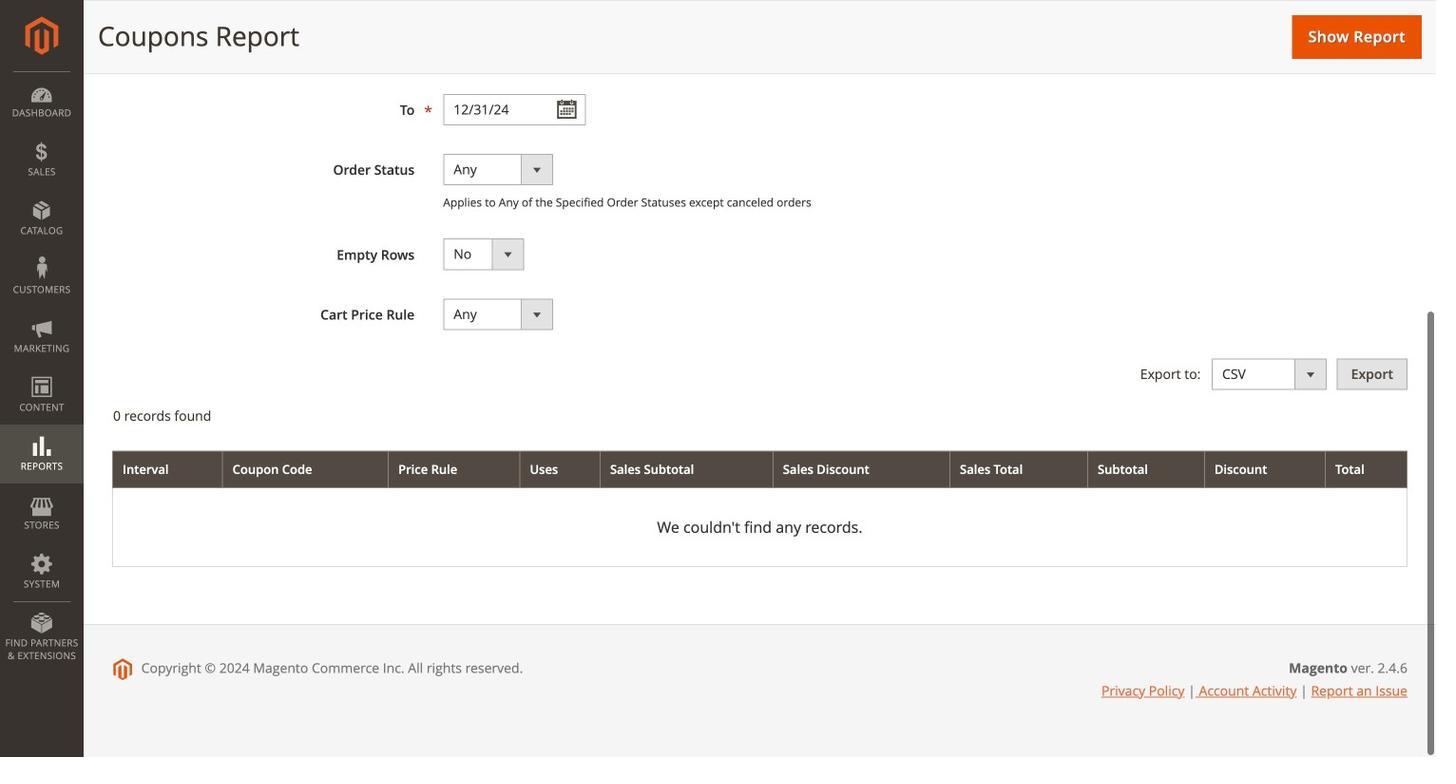 Task type: vqa. For each thing, say whether or not it's contained in the screenshot.
To text field
no



Task type: locate. For each thing, give the bounding box(es) containing it.
None text field
[[443, 34, 586, 65]]

None text field
[[443, 94, 586, 125]]

menu bar
[[0, 71, 84, 672]]



Task type: describe. For each thing, give the bounding box(es) containing it.
magento admin panel image
[[25, 16, 58, 55]]



